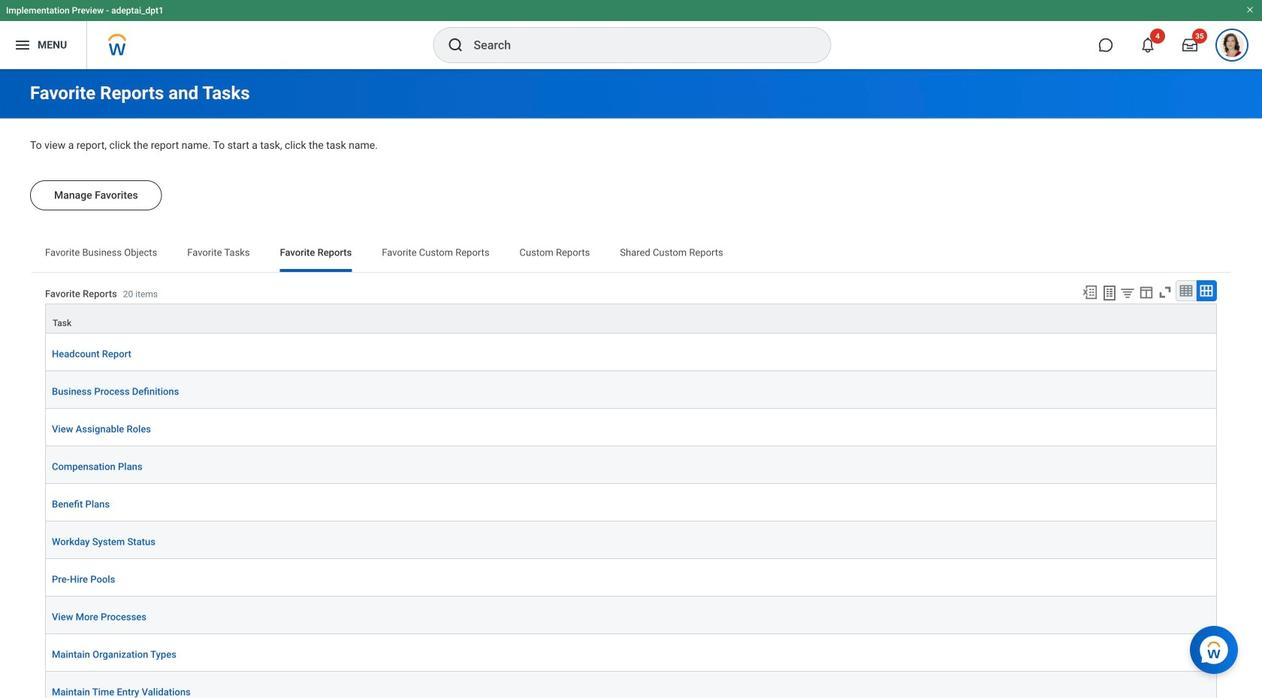 Task type: locate. For each thing, give the bounding box(es) containing it.
toolbar
[[1075, 280, 1217, 304]]

tab list
[[30, 236, 1232, 272]]

expand table image
[[1199, 283, 1214, 298]]

search image
[[447, 36, 465, 54]]

banner
[[0, 0, 1262, 69]]

inbox large image
[[1183, 38, 1198, 53]]

row
[[45, 304, 1217, 334]]

main content
[[0, 69, 1262, 698]]

select to filter grid data image
[[1120, 285, 1136, 301]]



Task type: describe. For each thing, give the bounding box(es) containing it.
justify image
[[14, 36, 32, 54]]

click to view/edit grid preferences image
[[1138, 284, 1155, 301]]

notifications large image
[[1141, 38, 1156, 53]]

close environment banner image
[[1246, 5, 1255, 14]]

table image
[[1179, 283, 1194, 298]]

profile logan mcneil image
[[1220, 33, 1244, 60]]

Search Workday  search field
[[474, 29, 800, 62]]

export to worksheets image
[[1101, 284, 1119, 302]]

export to excel image
[[1082, 284, 1099, 301]]

fullscreen image
[[1157, 284, 1174, 301]]



Task type: vqa. For each thing, say whether or not it's contained in the screenshot.
main content
yes



